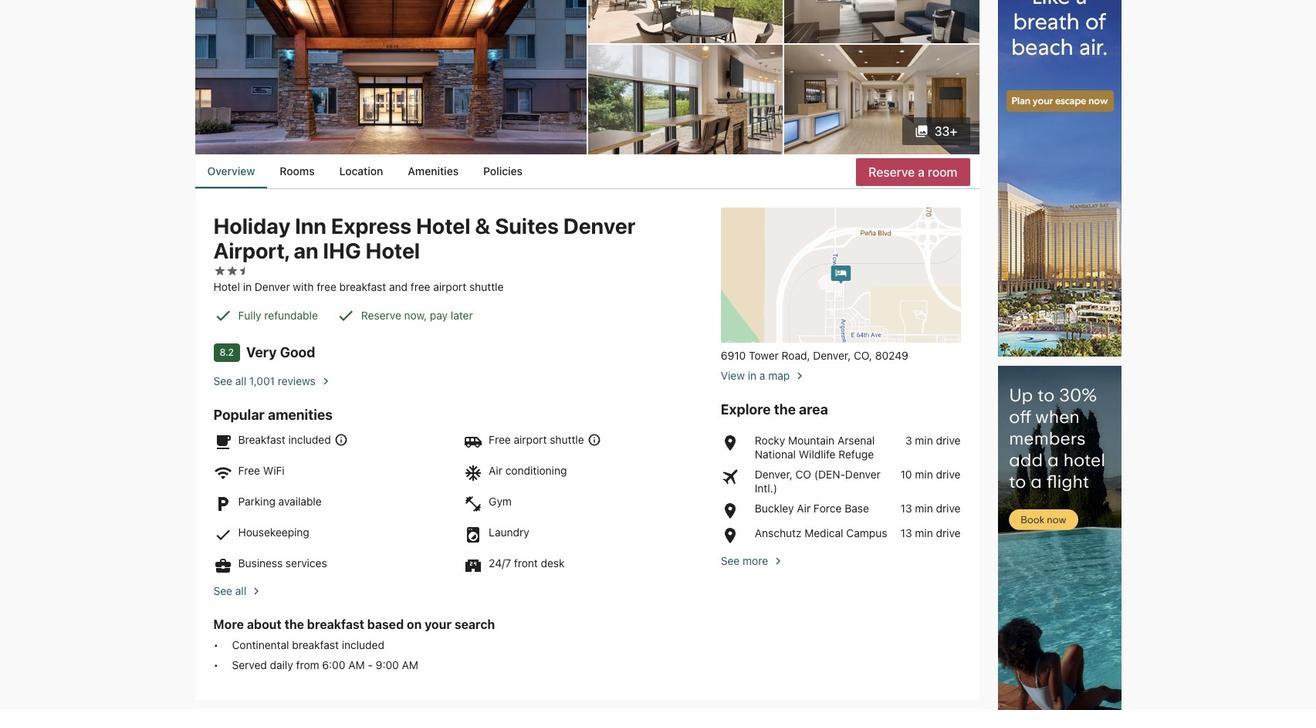 Task type: describe. For each thing, give the bounding box(es) containing it.
conditioning
[[506, 464, 567, 477]]

suites
[[495, 213, 559, 239]]

explore
[[721, 401, 771, 418]]

free airport shuttle button
[[489, 433, 601, 447]]

services
[[286, 557, 327, 570]]

co
[[796, 468, 812, 481]]

amenities
[[268, 407, 333, 423]]

popular location image for rocky
[[721, 434, 749, 452]]

1 free from the left
[[317, 280, 337, 293]]

co,
[[854, 349, 872, 362]]

policies
[[483, 165, 523, 178]]

continental breakfast included
[[232, 638, 384, 652]]

reserve for reserve now, pay later
[[361, 309, 401, 322]]

more
[[743, 554, 768, 567]]

fully refundable
[[238, 309, 318, 322]]

reviews
[[278, 374, 316, 387]]

continental
[[232, 638, 289, 652]]

a inside button
[[760, 369, 766, 382]]

free wifi
[[238, 464, 285, 477]]

base
[[845, 502, 869, 515]]

9:00
[[376, 658, 399, 672]]

view in a map
[[721, 369, 790, 382]]

desk
[[541, 557, 565, 570]]

2 free from the left
[[411, 280, 430, 293]]

shuttle inside button
[[550, 433, 584, 446]]

airport inside button
[[514, 433, 547, 446]]

hotel up "and"
[[366, 238, 420, 263]]

buckley
[[755, 502, 794, 515]]

now,
[[404, 309, 427, 322]]

holiday
[[213, 213, 290, 239]]

an
[[294, 238, 318, 263]]

more about the breakfast based on your search
[[213, 618, 495, 631]]

housekeeping
[[238, 526, 309, 539]]

see all 1,001 reviews button
[[213, 368, 703, 388]]

drive for rocky mountain arsenal national wildlife refuge
[[936, 434, 961, 447]]

1,001
[[249, 374, 275, 387]]

view in a map button
[[721, 363, 961, 383]]

theme default image
[[334, 433, 348, 447]]

33+ button
[[902, 117, 970, 145]]

positive theme image
[[337, 306, 355, 325]]

positive theme image
[[213, 306, 232, 325]]

medium image
[[771, 554, 785, 568]]

denver, co (den-denver intl.)
[[755, 468, 881, 495]]

1 xsmall image from the left
[[213, 265, 226, 277]]

overview
[[207, 165, 255, 178]]

buckley air force base
[[755, 502, 869, 515]]

reserve a room
[[869, 165, 958, 179]]

see for see more
[[721, 554, 740, 567]]

mountain
[[788, 434, 835, 447]]

1 horizontal spatial the
[[774, 401, 796, 418]]

laundry
[[489, 526, 529, 539]]

served daily from 6:00 am - 9:00 am
[[232, 658, 418, 672]]

(den-
[[814, 468, 845, 481]]

based
[[367, 618, 404, 631]]

0 horizontal spatial air
[[489, 464, 503, 477]]

served
[[232, 658, 267, 672]]

1 vertical spatial the
[[285, 618, 304, 631]]

directional image
[[238, 265, 251, 277]]

map
[[768, 369, 790, 382]]

min for anschutz medical campus
[[915, 526, 933, 540]]

later
[[451, 309, 473, 322]]

property amenity image
[[588, 0, 783, 43]]

1 am from the left
[[348, 658, 365, 672]]

campus
[[847, 526, 888, 540]]

and
[[389, 280, 408, 293]]

see more button
[[721, 545, 961, 568]]

refuge
[[839, 448, 874, 461]]

24/7 front desk
[[489, 557, 565, 570]]

available
[[278, 495, 322, 508]]

very good
[[246, 344, 315, 360]]

see more
[[721, 554, 768, 567]]

denver, inside denver, co (den-denver intl.)
[[755, 468, 793, 481]]

holiday inn express hotel & suites denver airport, an ihg hotel
[[213, 213, 636, 263]]

80249
[[875, 349, 909, 362]]

3 min drive
[[906, 434, 961, 447]]

intl.)
[[755, 482, 778, 495]]

leading image
[[915, 124, 929, 138]]

national
[[755, 448, 796, 461]]

search
[[455, 618, 495, 631]]

breakfast
[[238, 433, 285, 446]]

see all
[[213, 584, 246, 597]]

more
[[213, 618, 244, 631]]

free for free wifi
[[238, 464, 260, 477]]

lobby image
[[784, 45, 979, 154]]

2 am from the left
[[402, 658, 418, 672]]

6:00
[[322, 658, 346, 672]]

front
[[514, 557, 538, 570]]

8.2
[[220, 347, 234, 358]]

airport image
[[721, 468, 749, 486]]

with
[[293, 280, 314, 293]]

air conditioning
[[489, 464, 567, 477]]

force
[[814, 502, 842, 515]]

0 horizontal spatial denver
[[255, 280, 290, 293]]

medium image inside view in a map button
[[793, 369, 807, 383]]

6910 tower road, denver, co, 80249
[[721, 349, 909, 362]]

gym
[[489, 495, 512, 508]]

13 for anschutz medical campus
[[901, 526, 912, 540]]

exterior image
[[195, 0, 586, 154]]

theme default image
[[587, 433, 601, 447]]

view
[[721, 369, 745, 382]]

explore the area
[[721, 401, 828, 418]]

drive for buckley air force base
[[936, 502, 961, 515]]

reserve now, pay later
[[361, 309, 473, 322]]

in for view
[[748, 369, 757, 382]]

parking available
[[238, 495, 322, 508]]

wifi
[[263, 464, 285, 477]]

0 vertical spatial breakfast
[[339, 280, 386, 293]]

business
[[238, 557, 283, 570]]

good
[[280, 344, 315, 360]]

33+
[[935, 124, 958, 138]]

overview link
[[195, 154, 267, 188]]



Task type: vqa. For each thing, say whether or not it's contained in the screenshot.
Nigeria
no



Task type: locate. For each thing, give the bounding box(es) containing it.
see up more
[[213, 584, 232, 597]]

0 vertical spatial shuttle
[[469, 280, 504, 293]]

list
[[195, 154, 979, 188], [721, 434, 961, 545], [213, 638, 703, 672]]

denver, up view in a map button
[[813, 349, 851, 362]]

location
[[339, 165, 383, 178]]

2 drive from the top
[[936, 468, 961, 481]]

anschutz medical campus
[[755, 526, 888, 540]]

breakfast up continental breakfast included
[[307, 618, 364, 631]]

&
[[475, 213, 491, 239]]

medium image right see all
[[249, 584, 263, 598]]

1 horizontal spatial am
[[402, 658, 418, 672]]

list for explore the area
[[721, 434, 961, 545]]

min for buckley air force base
[[915, 502, 933, 515]]

2 horizontal spatial medium image
[[793, 369, 807, 383]]

medium image inside see all 1,001 reviews button
[[319, 374, 333, 388]]

air
[[489, 464, 503, 477], [797, 502, 811, 515]]

parking
[[238, 495, 276, 508]]

reserve inside reserve a room 'button'
[[869, 165, 915, 179]]

0 vertical spatial all
[[235, 374, 246, 387]]

a left map
[[760, 369, 766, 382]]

see all 1,001 reviews
[[213, 374, 316, 387]]

denver up fully refundable
[[255, 280, 290, 293]]

airport up pay
[[433, 280, 467, 293]]

air left force
[[797, 502, 811, 515]]

pay
[[430, 309, 448, 322]]

medium image for 8.2
[[319, 374, 333, 388]]

anschutz
[[755, 526, 802, 540]]

all inside button
[[235, 374, 246, 387]]

2 vertical spatial denver
[[845, 468, 881, 481]]

min right 3
[[915, 434, 933, 447]]

-
[[368, 658, 373, 672]]

reserve down "and"
[[361, 309, 401, 322]]

1 vertical spatial reserve
[[361, 309, 401, 322]]

0 vertical spatial in
[[243, 280, 252, 293]]

1 horizontal spatial air
[[797, 502, 811, 515]]

1 min from the top
[[915, 434, 933, 447]]

included down amenities
[[288, 433, 331, 446]]

included inside button
[[288, 433, 331, 446]]

13 right campus
[[901, 526, 912, 540]]

included inside list item
[[342, 638, 384, 652]]

about
[[247, 618, 282, 631]]

xsmall image left directional image
[[213, 265, 226, 277]]

free for free airport shuttle
[[489, 433, 511, 446]]

2 horizontal spatial denver
[[845, 468, 881, 481]]

0 horizontal spatial included
[[288, 433, 331, 446]]

0 horizontal spatial reserve
[[361, 309, 401, 322]]

13 min drive for buckley air force base
[[901, 502, 961, 515]]

1 13 from the top
[[901, 502, 912, 515]]

0 horizontal spatial airport
[[433, 280, 467, 293]]

rocky mountain arsenal national wildlife refuge
[[755, 434, 875, 461]]

continental breakfast included list item
[[213, 638, 703, 652]]

0 vertical spatial popular location image
[[721, 434, 749, 452]]

13 min drive for anschutz medical campus
[[901, 526, 961, 540]]

1 horizontal spatial reserve
[[869, 165, 915, 179]]

shuttle left theme default image
[[550, 433, 584, 446]]

daily
[[270, 658, 293, 672]]

business services
[[238, 557, 327, 570]]

air inside list
[[797, 502, 811, 515]]

free airport shuttle
[[489, 433, 584, 446]]

in right view
[[748, 369, 757, 382]]

2 popular location image from the top
[[721, 502, 749, 520]]

in inside view in a map button
[[748, 369, 757, 382]]

1 vertical spatial airport
[[514, 433, 547, 446]]

6910
[[721, 349, 746, 362]]

0 vertical spatial air
[[489, 464, 503, 477]]

medium image down "road,"
[[793, 369, 807, 383]]

min right campus
[[915, 526, 933, 540]]

min for denver, co (den-denver intl.)
[[915, 468, 933, 481]]

1 drive from the top
[[936, 434, 961, 447]]

express
[[331, 213, 412, 239]]

all left "1,001"
[[235, 374, 246, 387]]

am right 9:00
[[402, 658, 418, 672]]

a inside 'button'
[[918, 165, 925, 179]]

0 horizontal spatial shuttle
[[469, 280, 504, 293]]

popular location image for buckley
[[721, 502, 749, 520]]

medium image for popular amenities
[[249, 584, 263, 598]]

1 vertical spatial in
[[748, 369, 757, 382]]

refundable
[[264, 309, 318, 322]]

wildlife
[[799, 448, 836, 461]]

included
[[288, 433, 331, 446], [342, 638, 384, 652]]

13 for buckley air force base
[[901, 502, 912, 515]]

1 vertical spatial air
[[797, 502, 811, 515]]

1 13 min drive from the top
[[901, 502, 961, 515]]

min
[[915, 434, 933, 447], [915, 468, 933, 481], [915, 502, 933, 515], [915, 526, 933, 540]]

the up continental breakfast included
[[285, 618, 304, 631]]

1 horizontal spatial airport
[[514, 433, 547, 446]]

0 horizontal spatial in
[[243, 280, 252, 293]]

map image
[[721, 208, 961, 343]]

1 vertical spatial 13 min drive
[[901, 526, 961, 540]]

popular location image up airport icon
[[721, 434, 749, 452]]

denver inside denver, co (den-denver intl.)
[[845, 468, 881, 481]]

medium image inside see all button
[[249, 584, 263, 598]]

breakfast up positive theme icon
[[339, 280, 386, 293]]

rocky
[[755, 434, 786, 447]]

denver, up intl.)
[[755, 468, 793, 481]]

list containing rocky mountain arsenal national wildlife refuge
[[721, 434, 961, 545]]

1 vertical spatial popular location image
[[721, 502, 749, 520]]

see
[[213, 374, 232, 387], [721, 554, 740, 567], [213, 584, 232, 597]]

air up gym
[[489, 464, 503, 477]]

0 vertical spatial airport
[[433, 280, 467, 293]]

0 vertical spatial denver
[[563, 213, 636, 239]]

denver
[[563, 213, 636, 239], [255, 280, 290, 293], [845, 468, 881, 481]]

popular amenities
[[213, 407, 333, 423]]

free right "with"
[[317, 280, 337, 293]]

medical
[[805, 526, 844, 540]]

denver down refuge
[[845, 468, 881, 481]]

breakfast up from
[[292, 638, 339, 652]]

reserve down leading image
[[869, 165, 915, 179]]

tower
[[749, 349, 779, 362]]

3 min from the top
[[915, 502, 933, 515]]

1 vertical spatial all
[[235, 584, 246, 597]]

reserve
[[869, 165, 915, 179], [361, 309, 401, 322]]

hotel down directional image
[[213, 280, 240, 293]]

area
[[799, 401, 828, 418]]

drive for denver, co (den-denver intl.)
[[936, 468, 961, 481]]

the left area
[[774, 401, 796, 418]]

served daily from 6:00 am - 9:00 am list item
[[213, 658, 703, 672]]

included up -
[[342, 638, 384, 652]]

0 vertical spatial denver,
[[813, 349, 851, 362]]

free up air conditioning
[[489, 433, 511, 446]]

1 vertical spatial shuttle
[[550, 433, 584, 446]]

1 horizontal spatial medium image
[[319, 374, 333, 388]]

2 all from the top
[[235, 584, 246, 597]]

min down the 10 min drive
[[915, 502, 933, 515]]

0 vertical spatial 13
[[901, 502, 912, 515]]

hotel left &
[[416, 213, 471, 239]]

popular location image
[[721, 434, 749, 452], [721, 502, 749, 520]]

medium image
[[793, 369, 807, 383], [319, 374, 333, 388], [249, 584, 263, 598]]

denver right suites
[[563, 213, 636, 239]]

all down "business"
[[235, 584, 246, 597]]

hotel
[[416, 213, 471, 239], [366, 238, 420, 263], [213, 280, 240, 293]]

arsenal
[[838, 434, 875, 447]]

1 horizontal spatial in
[[748, 369, 757, 382]]

airport
[[433, 280, 467, 293], [514, 433, 547, 446]]

shuttle up the later
[[469, 280, 504, 293]]

in for hotel
[[243, 280, 252, 293]]

4 min from the top
[[915, 526, 933, 540]]

reserve for reserve a room
[[869, 165, 915, 179]]

1 vertical spatial denver
[[255, 280, 290, 293]]

see for see all 1,001 reviews
[[213, 374, 232, 387]]

1 horizontal spatial free
[[411, 280, 430, 293]]

road,
[[782, 349, 810, 362]]

0 horizontal spatial a
[[760, 369, 766, 382]]

popular location image up popular location image
[[721, 502, 749, 520]]

the
[[774, 401, 796, 418], [285, 618, 304, 631]]

breakfast included button
[[238, 433, 348, 447]]

0 horizontal spatial denver,
[[755, 468, 793, 481]]

denver inside holiday inn express hotel & suites denver airport, an ihg hotel
[[563, 213, 636, 239]]

4 drive from the top
[[936, 526, 961, 540]]

all inside button
[[235, 584, 246, 597]]

medium image right reviews
[[319, 374, 333, 388]]

0 horizontal spatial am
[[348, 658, 365, 672]]

denver,
[[813, 349, 851, 362], [755, 468, 793, 481]]

room
[[928, 165, 958, 179]]

min right 10
[[915, 468, 933, 481]]

see for see all
[[213, 584, 232, 597]]

popular location image
[[721, 526, 749, 545]]

breakfast included
[[238, 433, 331, 446]]

all for see all
[[235, 584, 246, 597]]

in down directional image
[[243, 280, 252, 293]]

all for see all 1,001 reviews
[[235, 374, 246, 387]]

1 horizontal spatial denver,
[[813, 349, 851, 362]]

1 vertical spatial a
[[760, 369, 766, 382]]

2 min from the top
[[915, 468, 933, 481]]

1 horizontal spatial denver
[[563, 213, 636, 239]]

breakfast inside list item
[[292, 638, 339, 652]]

0 vertical spatial free
[[489, 433, 511, 446]]

a
[[918, 165, 925, 179], [760, 369, 766, 382]]

a left room
[[918, 165, 925, 179]]

2 vertical spatial breakfast
[[292, 638, 339, 652]]

10 min drive
[[901, 468, 961, 481]]

0 horizontal spatial the
[[285, 618, 304, 631]]

0 vertical spatial a
[[918, 165, 925, 179]]

list containing continental breakfast included
[[213, 638, 703, 672]]

policies link
[[471, 154, 535, 188]]

1 popular location image from the top
[[721, 434, 749, 452]]

1 vertical spatial see
[[721, 554, 740, 567]]

1 horizontal spatial shuttle
[[550, 433, 584, 446]]

2 13 min drive from the top
[[901, 526, 961, 540]]

free right "and"
[[411, 280, 430, 293]]

xsmall image down 'airport,'
[[226, 265, 238, 277]]

see left more
[[721, 554, 740, 567]]

see inside button
[[213, 584, 232, 597]]

0 vertical spatial list
[[195, 154, 979, 188]]

free inside button
[[489, 433, 511, 446]]

inn
[[295, 213, 327, 239]]

1 vertical spatial list
[[721, 434, 961, 545]]

1 horizontal spatial a
[[918, 165, 925, 179]]

0 horizontal spatial free
[[238, 464, 260, 477]]

very good element
[[246, 344, 315, 361]]

1 horizontal spatial free
[[489, 433, 511, 446]]

very
[[246, 344, 277, 360]]

0 vertical spatial reserve
[[869, 165, 915, 179]]

airport,
[[213, 238, 289, 263]]

0 horizontal spatial free
[[317, 280, 337, 293]]

am left -
[[348, 658, 365, 672]]

see all button
[[213, 575, 703, 598]]

popular
[[213, 407, 265, 423]]

13
[[901, 502, 912, 515], [901, 526, 912, 540]]

airport up air conditioning
[[514, 433, 547, 446]]

drive for anschutz medical campus
[[936, 526, 961, 540]]

0 vertical spatial 13 min drive
[[901, 502, 961, 515]]

0 horizontal spatial medium image
[[249, 584, 263, 598]]

2 xsmall image from the left
[[226, 265, 238, 277]]

rooms link
[[267, 154, 327, 188]]

fully
[[238, 309, 261, 322]]

0 vertical spatial see
[[213, 374, 232, 387]]

1 vertical spatial denver,
[[755, 468, 793, 481]]

1 horizontal spatial included
[[342, 638, 384, 652]]

0 vertical spatial included
[[288, 433, 331, 446]]

your
[[425, 618, 452, 631]]

free daily continental breakfast image
[[588, 45, 783, 154]]

rooms
[[280, 165, 315, 178]]

1 all from the top
[[235, 374, 246, 387]]

2 vertical spatial see
[[213, 584, 232, 597]]

0 vertical spatial the
[[774, 401, 796, 418]]

13 down 10
[[901, 502, 912, 515]]

2 vertical spatial list
[[213, 638, 703, 672]]

min for rocky mountain arsenal national wildlife refuge
[[915, 434, 933, 447]]

2 13 from the top
[[901, 526, 912, 540]]

drive
[[936, 434, 961, 447], [936, 468, 961, 481], [936, 502, 961, 515], [936, 526, 961, 540]]

3
[[906, 434, 912, 447]]

free left wifi
[[238, 464, 260, 477]]

1 vertical spatial breakfast
[[307, 618, 364, 631]]

list containing overview
[[195, 154, 979, 188]]

suite, 2 queen beds | private kitchenette | mini-fridge, coffee/tea maker image
[[784, 0, 979, 43]]

list for more about the breakfast based on your search
[[213, 638, 703, 672]]

amenities link
[[396, 154, 471, 188]]

see down 8.2
[[213, 374, 232, 387]]

breakfast
[[339, 280, 386, 293], [307, 618, 364, 631], [292, 638, 339, 652]]

location link
[[327, 154, 396, 188]]

xsmall image
[[213, 265, 226, 277], [226, 265, 238, 277]]

3 drive from the top
[[936, 502, 961, 515]]

1 vertical spatial included
[[342, 638, 384, 652]]

1 vertical spatial free
[[238, 464, 260, 477]]

1 vertical spatial 13
[[901, 526, 912, 540]]



